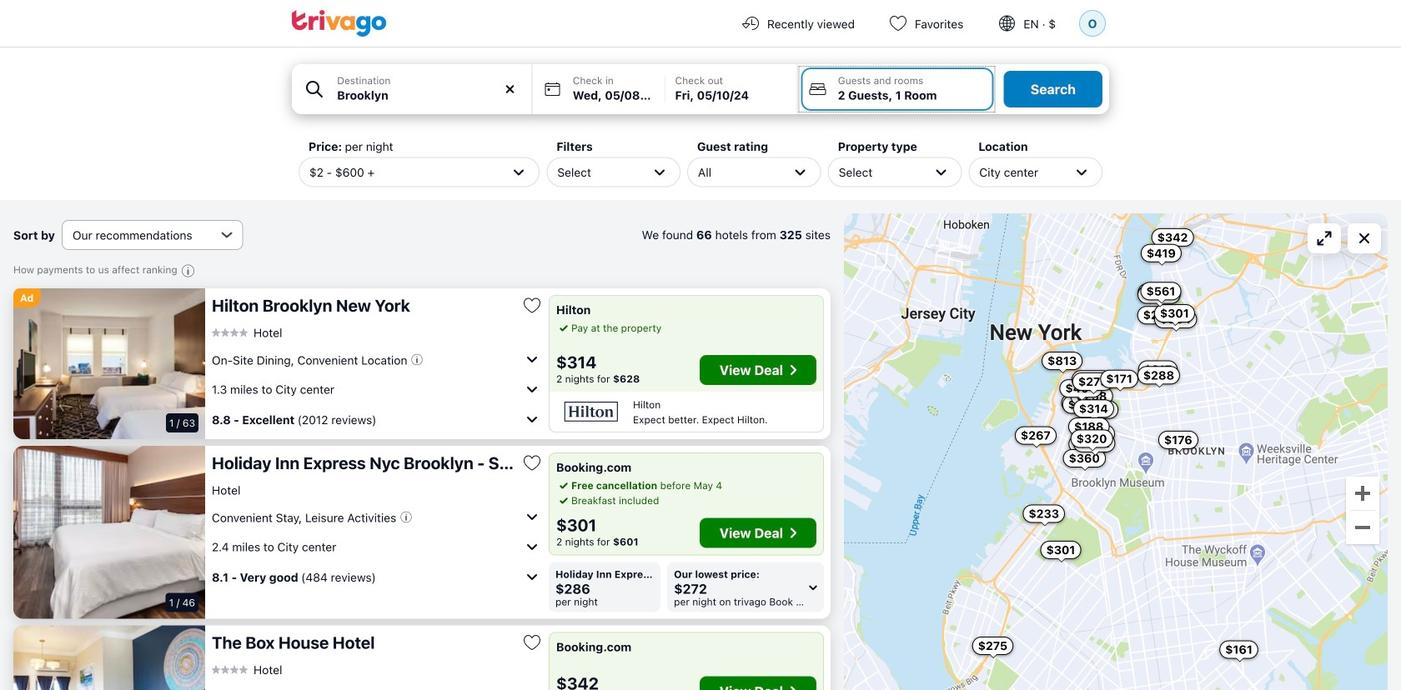 Task type: locate. For each thing, give the bounding box(es) containing it.
hilton brooklyn new york, (brooklyn, usa) image
[[13, 289, 205, 440]]

holiday inn express nyc brooklyn - sunset park, (brooklyn, usa) image
[[13, 446, 205, 619]]

None field
[[292, 64, 532, 114]]

map region
[[844, 214, 1388, 691]]



Task type: vqa. For each thing, say whether or not it's contained in the screenshot.
The Holiday Inn Express Nyc Brooklyn - Sunset Park, (Brooklyn, Usa) image
yes



Task type: describe. For each thing, give the bounding box(es) containing it.
the box house hotel, (brooklyn, usa) image
[[13, 626, 205, 691]]

hilton image
[[556, 400, 626, 424]]

clear image
[[503, 82, 518, 97]]

Where to? search field
[[337, 87, 522, 104]]

trivago logo image
[[292, 10, 387, 37]]



